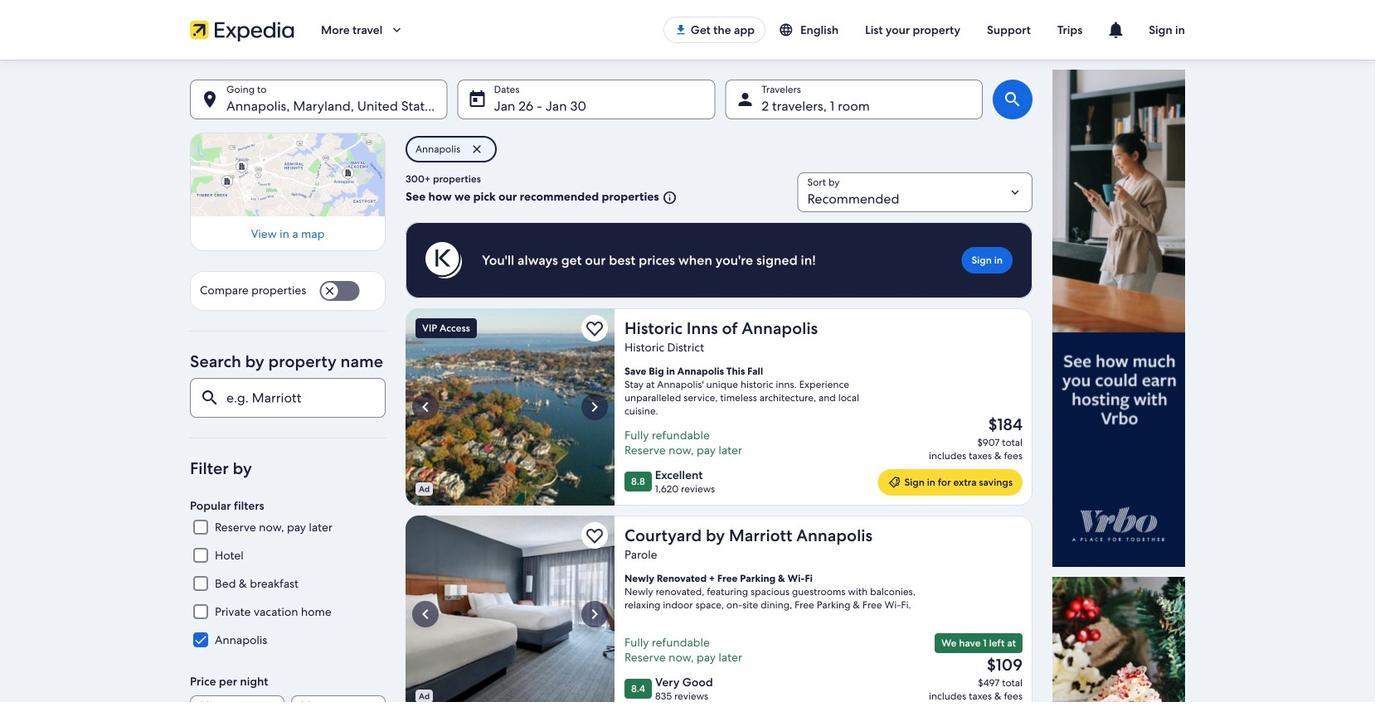Task type: locate. For each thing, give the bounding box(es) containing it.
leading image
[[888, 476, 902, 490]]

static map image image
[[190, 133, 386, 217]]

communication center icon image
[[1106, 20, 1126, 40]]

expedia logo image
[[190, 18, 295, 41]]

exterior image
[[406, 516, 615, 703]]

show next image for courtyard by marriott annapolis image
[[585, 605, 605, 625]]

1 horizontal spatial small image
[[779, 22, 801, 37]]

show previous image for courtyard by marriott annapolis image
[[416, 605, 436, 625]]

show next image for historic inns of annapolis image
[[585, 397, 605, 417]]

0 horizontal spatial small image
[[659, 190, 678, 205]]

small image
[[779, 22, 801, 37], [659, 190, 678, 205]]



Task type: describe. For each thing, give the bounding box(es) containing it.
show previous image for historic inns of annapolis image
[[416, 397, 436, 417]]

search image
[[1003, 90, 1023, 110]]

more travel image
[[389, 22, 404, 37]]

terrace/patio image
[[406, 309, 615, 506]]

1 vertical spatial small image
[[659, 190, 678, 205]]

download the app button image
[[674, 23, 688, 37]]

Save Historic Inns of Annapolis to a trip checkbox
[[582, 315, 608, 342]]

0 vertical spatial small image
[[779, 22, 801, 37]]

Save Courtyard by Marriott Annapolis to a trip checkbox
[[582, 523, 608, 549]]



Task type: vqa. For each thing, say whether or not it's contained in the screenshot.
ROOM
no



